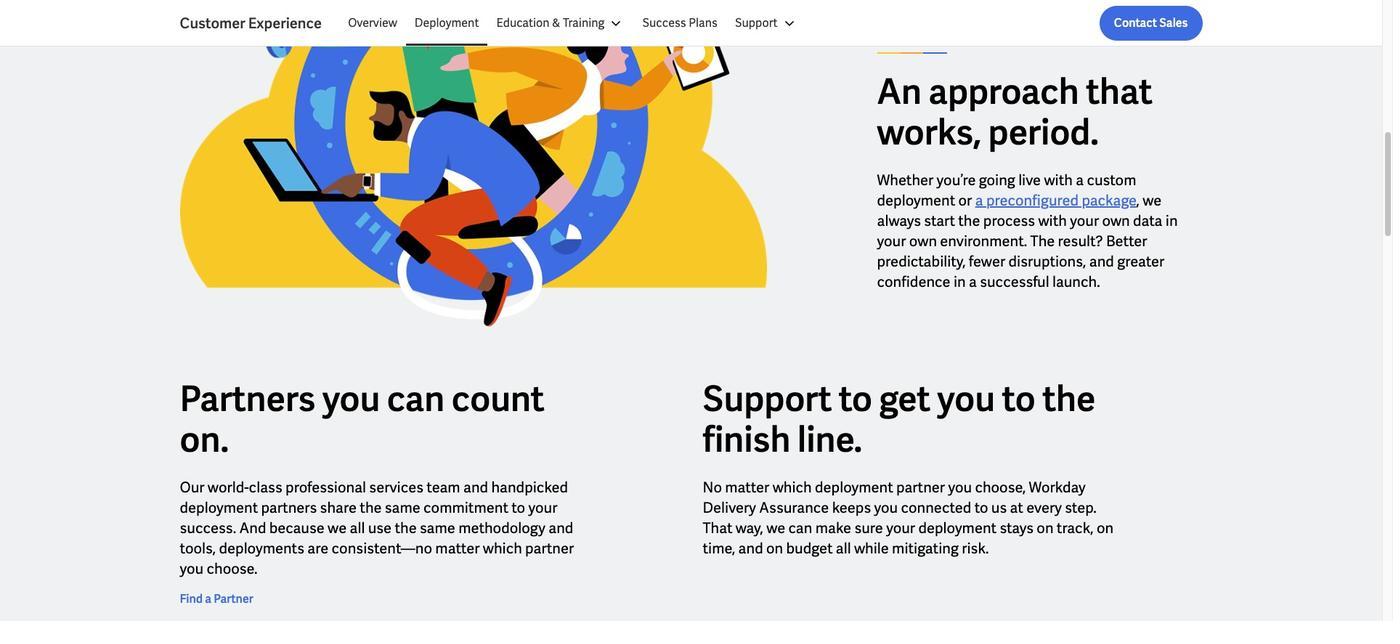 Task type: locate. For each thing, give the bounding box(es) containing it.
0 horizontal spatial in
[[954, 272, 966, 291]]

0 horizontal spatial we
[[328, 519, 347, 537]]

can inside partners you can count on.
[[387, 376, 445, 421]]

we right "way,"
[[767, 519, 786, 537]]

count
[[452, 376, 545, 421]]

always
[[877, 211, 921, 230]]

a right or
[[976, 191, 983, 210]]

and up commitment
[[464, 478, 488, 497]]

and down "way,"
[[739, 539, 763, 558]]

matter
[[725, 478, 770, 497], [435, 539, 480, 558]]

1 vertical spatial all
[[836, 539, 851, 558]]

successful
[[980, 272, 1050, 291]]

list
[[339, 6, 1203, 41]]

consistent—no
[[332, 539, 432, 558]]

a up the a preconfigured package
[[1076, 171, 1084, 190]]

on right track,
[[1097, 519, 1114, 537]]

an approach that works, period.
[[877, 69, 1153, 155]]

can inside no matter which deployment partner you choose, workday delivery assurance keeps you connected to us at every step. that way, we can make sure your deployment stays on track, on time, and on budget all while mitigating risk.
[[789, 519, 813, 537]]

all left use
[[350, 519, 365, 537]]

with inside , we always start the process with your own data in your own environment. the result? better predictability, fewer disruptions, and greater confidence in a successful launch.
[[1039, 211, 1067, 230]]

sure
[[855, 519, 883, 537]]

find
[[180, 591, 203, 606]]

approach
[[929, 69, 1080, 114]]

and inside , we always start the process with your own data in your own environment. the result? better predictability, fewer disruptions, and greater confidence in a successful launch.
[[1090, 252, 1114, 271]]

live
[[1019, 171, 1041, 190]]

partners
[[180, 376, 316, 421]]

tools,
[[180, 539, 216, 558]]

partner down methodology
[[525, 539, 574, 558]]

partner
[[897, 478, 945, 497], [525, 539, 574, 558]]

0 vertical spatial matter
[[725, 478, 770, 497]]

0 vertical spatial with
[[1044, 171, 1073, 190]]

track,
[[1057, 519, 1094, 537]]

with down a preconfigured package link
[[1039, 211, 1067, 230]]

0 horizontal spatial all
[[350, 519, 365, 537]]

all inside no matter which deployment partner you choose, workday delivery assurance keeps you connected to us at every step. that way, we can make sure your deployment stays on track, on time, and on budget all while mitigating risk.
[[836, 539, 851, 558]]

we down share
[[328, 519, 347, 537]]

our
[[180, 478, 205, 497]]

1 horizontal spatial partner
[[897, 478, 945, 497]]

we right ,
[[1143, 191, 1162, 210]]

all down make
[[836, 539, 851, 558]]

0 vertical spatial can
[[387, 376, 445, 421]]

risk.
[[962, 539, 989, 558]]

,
[[1137, 191, 1140, 210]]

the
[[959, 211, 981, 230], [1043, 376, 1096, 421], [360, 498, 382, 517], [395, 519, 417, 537]]

1 horizontal spatial all
[[836, 539, 851, 558]]

0 vertical spatial partner
[[897, 478, 945, 497]]

1 vertical spatial matter
[[435, 539, 480, 558]]

which
[[773, 478, 812, 497], [483, 539, 522, 558]]

assurance
[[759, 498, 829, 517]]

0 vertical spatial own
[[1103, 211, 1130, 230]]

fewer
[[969, 252, 1006, 271]]

same
[[385, 498, 421, 517], [420, 519, 455, 537]]

1 vertical spatial can
[[789, 519, 813, 537]]

methodology
[[459, 519, 546, 537]]

a inside , we always start the process with your own data in your own environment. the result? better predictability, fewer disruptions, and greater confidence in a successful launch.
[[969, 272, 977, 291]]

1 horizontal spatial can
[[789, 519, 813, 537]]

period.
[[989, 110, 1099, 155]]

with up the a preconfigured package
[[1044, 171, 1073, 190]]

connected
[[901, 498, 972, 517]]

your up the result?
[[1070, 211, 1099, 230]]

deployment down world-
[[180, 498, 258, 517]]

works,
[[877, 110, 982, 155]]

own down "package"
[[1103, 211, 1130, 230]]

own up 'predictability,'
[[909, 232, 937, 251]]

support inside support popup button
[[735, 15, 778, 31]]

environment.
[[940, 232, 1028, 251]]

disruptions,
[[1009, 252, 1087, 271]]

what
[[877, 34, 907, 47]]

can
[[387, 376, 445, 421], [789, 519, 813, 537]]

result?
[[1058, 232, 1103, 251]]

and
[[1090, 252, 1114, 271], [464, 478, 488, 497], [549, 519, 574, 537], [739, 539, 763, 558]]

at
[[1010, 498, 1024, 517]]

0 horizontal spatial on
[[766, 539, 783, 558]]

1 horizontal spatial which
[[773, 478, 812, 497]]

0 horizontal spatial matter
[[435, 539, 480, 558]]

1 horizontal spatial own
[[1103, 211, 1130, 230]]

1 vertical spatial which
[[483, 539, 522, 558]]

a down fewer
[[969, 272, 977, 291]]

you
[[323, 376, 380, 421], [938, 376, 995, 421], [948, 478, 972, 497], [874, 498, 898, 517], [180, 559, 204, 578]]

0 vertical spatial all
[[350, 519, 365, 537]]

we
[[1143, 191, 1162, 210], [328, 519, 347, 537], [767, 519, 786, 537]]

matter up delivery
[[725, 478, 770, 497]]

on left budget
[[766, 539, 783, 558]]

1 vertical spatial support
[[703, 376, 832, 421]]

plans
[[689, 15, 718, 31]]

on
[[1037, 519, 1054, 537], [1097, 519, 1114, 537], [766, 539, 783, 558]]

the inside support to get you to the finish line.
[[1043, 376, 1096, 421]]

success.
[[180, 519, 236, 537]]

on.
[[180, 417, 229, 462]]

1 horizontal spatial matter
[[725, 478, 770, 497]]

matter down commitment
[[435, 539, 480, 558]]

customer experience link
[[180, 13, 339, 33]]

get
[[879, 376, 931, 421]]

same down services
[[385, 498, 421, 517]]

launch.
[[1053, 272, 1101, 291]]

finish
[[703, 417, 791, 462]]

0 horizontal spatial own
[[909, 232, 937, 251]]

that
[[1086, 69, 1153, 114]]

to inside our world-class professional services team and handpicked deployment partners share the same commitment to your success. and because we all use the same methodology and tools, deployments are consistent—no matter which partner you choose.
[[512, 498, 525, 517]]

on down every
[[1037, 519, 1054, 537]]

your down always
[[877, 232, 906, 251]]

with
[[1044, 171, 1073, 190], [1039, 211, 1067, 230]]

2 horizontal spatial we
[[1143, 191, 1162, 210]]

preconfigured
[[987, 191, 1079, 210]]

2 horizontal spatial on
[[1097, 519, 1114, 537]]

education & training button
[[488, 6, 634, 41]]

0 vertical spatial which
[[773, 478, 812, 497]]

because
[[269, 519, 325, 537]]

use
[[368, 519, 392, 537]]

which down methodology
[[483, 539, 522, 558]]

share
[[320, 498, 357, 517]]

a
[[1076, 171, 1084, 190], [976, 191, 983, 210], [969, 272, 977, 291], [205, 591, 211, 606]]

partners you can count on.
[[180, 376, 545, 462]]

in
[[1166, 211, 1178, 230], [954, 272, 966, 291]]

your
[[1070, 211, 1099, 230], [877, 232, 906, 251], [529, 498, 558, 517], [887, 519, 916, 537]]

in right "data"
[[1166, 211, 1178, 230]]

are
[[308, 539, 329, 558]]

we inside no matter which deployment partner you choose, workday delivery assurance keeps you connected to us at every step. that way, we can make sure your deployment stays on track, on time, and on budget all while mitigating risk.
[[767, 519, 786, 537]]

team
[[427, 478, 460, 497]]

1 vertical spatial with
[[1039, 211, 1067, 230]]

which inside no matter which deployment partner you choose, workday delivery assurance keeps you connected to us at every step. that way, we can make sure your deployment stays on track, on time, and on budget all while mitigating risk.
[[773, 478, 812, 497]]

1 horizontal spatial we
[[767, 519, 786, 537]]

which up assurance
[[773, 478, 812, 497]]

and down the result?
[[1090, 252, 1114, 271]]

1 vertical spatial own
[[909, 232, 937, 251]]

own
[[1103, 211, 1130, 230], [909, 232, 937, 251]]

same down commitment
[[420, 519, 455, 537]]

package
[[1082, 191, 1137, 210]]

confidence
[[877, 272, 951, 291]]

, we always start the process with your own data in your own environment. the result? better predictability, fewer disruptions, and greater confidence in a successful launch.
[[877, 191, 1178, 291]]

data
[[1133, 211, 1163, 230]]

workday
[[1029, 478, 1086, 497]]

0 horizontal spatial can
[[387, 376, 445, 421]]

delivery
[[703, 498, 756, 517]]

0 horizontal spatial which
[[483, 539, 522, 558]]

in down 'predictability,'
[[954, 272, 966, 291]]

deployment down whether at the top right of page
[[877, 191, 956, 210]]

start
[[924, 211, 955, 230]]

menu
[[339, 6, 807, 41]]

all
[[350, 519, 365, 537], [836, 539, 851, 558]]

0 horizontal spatial partner
[[525, 539, 574, 558]]

your down the handpicked
[[529, 498, 558, 517]]

overview
[[348, 15, 397, 31]]

1 vertical spatial same
[[420, 519, 455, 537]]

0 vertical spatial same
[[385, 498, 421, 517]]

time,
[[703, 539, 735, 558]]

0 vertical spatial support
[[735, 15, 778, 31]]

customer
[[180, 14, 245, 33]]

success plans link
[[634, 6, 727, 41]]

education & training
[[497, 15, 605, 31]]

your inside our world-class professional services team and handpicked deployment partners share the same commitment to your success. and because we all use the same methodology and tools, deployments are consistent—no matter which partner you choose.
[[529, 498, 558, 517]]

success
[[643, 15, 686, 31]]

1 horizontal spatial in
[[1166, 211, 1178, 230]]

1 horizontal spatial on
[[1037, 519, 1054, 537]]

1 vertical spatial partner
[[525, 539, 574, 558]]

partner up 'connected' at right
[[897, 478, 945, 497]]

and
[[239, 519, 266, 537]]

deployment
[[877, 191, 956, 210], [815, 478, 894, 497], [180, 498, 258, 517], [919, 519, 997, 537]]

support inside support to get you to the finish line.
[[703, 376, 832, 421]]

custom
[[1087, 171, 1137, 190]]

matter inside our world-class professional services team and handpicked deployment partners share the same commitment to your success. and because we all use the same methodology and tools, deployments are consistent—no matter which partner you choose.
[[435, 539, 480, 558]]

your up mitigating
[[887, 519, 916, 537]]

partners
[[261, 498, 317, 517]]

process
[[984, 211, 1035, 230]]

handpicked
[[491, 478, 568, 497]]



Task type: describe. For each thing, give the bounding box(es) containing it.
partner
[[214, 591, 253, 606]]

a inside whether you're going live with a custom deployment or
[[1076, 171, 1084, 190]]

you're
[[937, 171, 976, 190]]

whether you're going live with a custom deployment or
[[877, 171, 1137, 210]]

class
[[249, 478, 282, 497]]

a preconfigured package
[[976, 191, 1137, 210]]

with inside whether you're going live with a custom deployment or
[[1044, 171, 1073, 190]]

menu containing overview
[[339, 6, 807, 41]]

no
[[703, 478, 722, 497]]

you inside support to get you to the finish line.
[[938, 376, 995, 421]]

us
[[992, 498, 1007, 517]]

deployment inside whether you're going live with a custom deployment or
[[877, 191, 956, 210]]

choose.
[[207, 559, 258, 578]]

the inside , we always start the process with your own data in your own environment. the result? better predictability, fewer disruptions, and greater confidence in a successful launch.
[[959, 211, 981, 230]]

deployment
[[415, 15, 479, 31]]

a right "find"
[[205, 591, 211, 606]]

services
[[369, 478, 424, 497]]

mitigating
[[892, 539, 959, 558]]

deployment inside our world-class professional services team and handpicked deployment partners share the same commitment to your success. and because we all use the same methodology and tools, deployments are consistent—no matter which partner you choose.
[[180, 498, 258, 517]]

we inside our world-class professional services team and handpicked deployment partners share the same commitment to your success. and because we all use the same methodology and tools, deployments are consistent—no matter which partner you choose.
[[328, 519, 347, 537]]

predictability,
[[877, 252, 966, 271]]

people working with data. image
[[180, 0, 767, 332]]

contact
[[1114, 15, 1157, 31]]

&
[[552, 15, 561, 31]]

which inside our world-class professional services team and handpicked deployment partners share the same commitment to your success. and because we all use the same methodology and tools, deployments are consistent—no matter which partner you choose.
[[483, 539, 522, 558]]

world-
[[208, 478, 249, 497]]

and down the handpicked
[[549, 519, 574, 537]]

or
[[959, 191, 972, 210]]

support for support
[[735, 15, 778, 31]]

education
[[497, 15, 550, 31]]

greater
[[1118, 252, 1165, 271]]

what we offer
[[877, 34, 959, 47]]

budget
[[786, 539, 833, 558]]

to inside no matter which deployment partner you choose, workday delivery assurance keeps you connected to us at every step. that way, we can make sure your deployment stays on track, on time, and on budget all while mitigating risk.
[[975, 498, 989, 517]]

an
[[877, 69, 922, 114]]

1 vertical spatial in
[[954, 272, 966, 291]]

training
[[563, 15, 605, 31]]

you inside partners you can count on.
[[323, 376, 380, 421]]

going
[[979, 171, 1016, 190]]

deployment up "keeps" in the right bottom of the page
[[815, 478, 894, 497]]

whether
[[877, 171, 934, 190]]

contact sales link
[[1100, 6, 1203, 41]]

we inside , we always start the process with your own data in your own environment. the result? better predictability, fewer disruptions, and greater confidence in a successful launch.
[[1143, 191, 1162, 210]]

contact sales
[[1114, 15, 1188, 31]]

support for support to get you to the finish line.
[[703, 376, 832, 421]]

the
[[1031, 232, 1055, 251]]

all inside our world-class professional services team and handpicked deployment partners share the same commitment to your success. and because we all use the same methodology and tools, deployments are consistent—no matter which partner you choose.
[[350, 519, 365, 537]]

while
[[854, 539, 889, 558]]

every
[[1027, 498, 1062, 517]]

no matter which deployment partner you choose, workday delivery assurance keeps you connected to us at every step. that way, we can make sure your deployment stays on track, on time, and on budget all while mitigating risk.
[[703, 478, 1114, 558]]

that
[[703, 519, 733, 537]]

choose,
[[975, 478, 1026, 497]]

0 vertical spatial in
[[1166, 211, 1178, 230]]

we
[[909, 34, 925, 47]]

offer
[[927, 34, 959, 47]]

customer experience
[[180, 14, 322, 33]]

commitment
[[424, 498, 509, 517]]

our world-class professional services team and handpicked deployment partners share the same commitment to your success. and because we all use the same methodology and tools, deployments are consistent—no matter which partner you choose.
[[180, 478, 574, 578]]

list containing overview
[[339, 6, 1203, 41]]

deployment link
[[406, 6, 488, 41]]

make
[[816, 519, 852, 537]]

find a partner
[[180, 591, 253, 606]]

support button
[[727, 6, 807, 41]]

success plans
[[643, 15, 718, 31]]

line.
[[798, 417, 863, 462]]

deployments
[[219, 539, 304, 558]]

matter inside no matter which deployment partner you choose, workday delivery assurance keeps you connected to us at every step. that way, we can make sure your deployment stays on track, on time, and on budget all while mitigating risk.
[[725, 478, 770, 497]]

support to get you to the finish line.
[[703, 376, 1096, 462]]

partner inside no matter which deployment partner you choose, workday delivery assurance keeps you connected to us at every step. that way, we can make sure your deployment stays on track, on time, and on budget all while mitigating risk.
[[897, 478, 945, 497]]

way,
[[736, 519, 764, 537]]

a preconfigured package link
[[976, 191, 1137, 210]]

better
[[1107, 232, 1148, 251]]

find a partner link
[[180, 590, 253, 608]]

keeps
[[832, 498, 871, 517]]

you inside our world-class professional services team and handpicked deployment partners share the same commitment to your success. and because we all use the same methodology and tools, deployments are consistent—no matter which partner you choose.
[[180, 559, 204, 578]]

professional
[[286, 478, 366, 497]]

deployment up risk. at the right
[[919, 519, 997, 537]]

your inside no matter which deployment partner you choose, workday delivery assurance keeps you connected to us at every step. that way, we can make sure your deployment stays on track, on time, and on budget all while mitigating risk.
[[887, 519, 916, 537]]

partner inside our world-class professional services team and handpicked deployment partners share the same commitment to your success. and because we all use the same methodology and tools, deployments are consistent—no matter which partner you choose.
[[525, 539, 574, 558]]

step.
[[1065, 498, 1097, 517]]

stays
[[1000, 519, 1034, 537]]

and inside no matter which deployment partner you choose, workday delivery assurance keeps you connected to us at every step. that way, we can make sure your deployment stays on track, on time, and on budget all while mitigating risk.
[[739, 539, 763, 558]]



Task type: vqa. For each thing, say whether or not it's contained in the screenshot.
Watch related to Center
no



